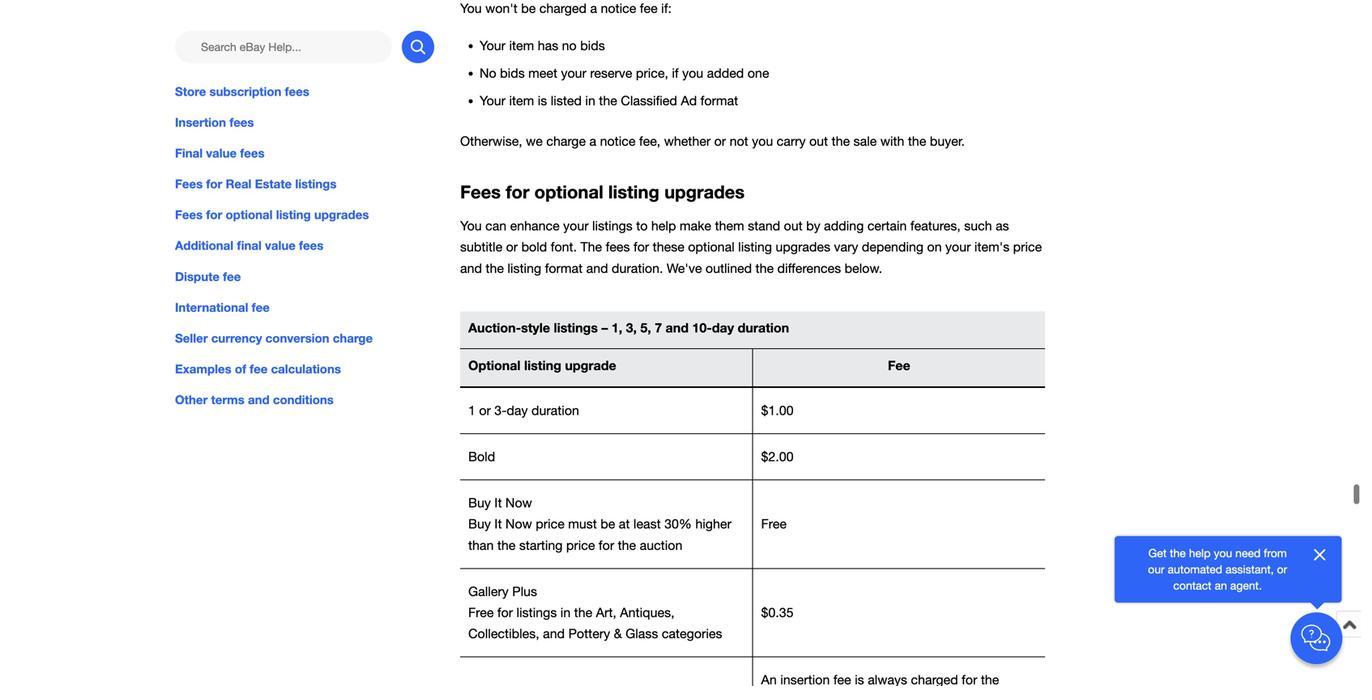 Task type: describe. For each thing, give the bounding box(es) containing it.
categories
[[662, 627, 723, 642]]

0 vertical spatial duration
[[738, 320, 790, 335]]

3-
[[495, 403, 507, 418]]

pottery
[[569, 627, 611, 642]]

0 horizontal spatial charge
[[333, 331, 373, 346]]

seller currency conversion charge link
[[175, 329, 434, 347]]

price inside you can enhance your listings to help make them stand out by adding certain features, such as subtitle or bold font. the fees for these optional listing upgrades vary depending on your item's price and the listing format and duration. we've outlined the differences below.
[[1014, 240, 1043, 255]]

your for your item has no bids
[[480, 38, 506, 53]]

subscription
[[210, 84, 282, 99]]

starting
[[519, 538, 563, 553]]

free inside gallery plus free for listings in the art, antiques, collectibles, and pottery & glass categories
[[469, 605, 494, 620]]

otherwise,
[[460, 134, 523, 149]]

for left real
[[206, 177, 222, 191]]

upgrades inside you can enhance your listings to help make them stand out by adding certain features, such as subtitle or bold font. the fees for these optional listing upgrades vary depending on your item's price and the listing format and duration. we've outlined the differences below.
[[776, 240, 831, 255]]

get
[[1149, 547, 1167, 560]]

$0.35
[[762, 605, 794, 620]]

3,
[[626, 320, 637, 335]]

conditions
[[273, 393, 334, 407]]

0 horizontal spatial value
[[206, 146, 237, 161]]

get the help you need from our automated assistant, or contact an agent.
[[1149, 547, 1288, 593]]

your for meet
[[561, 66, 587, 81]]

make
[[680, 219, 712, 234]]

for up the enhance
[[506, 181, 530, 203]]

you for you can enhance your listings to help make them stand out by adding certain features, such as subtitle or bold font. the fees for these optional listing upgrades vary depending on your item's price and the listing format and duration. we've outlined the differences below.
[[460, 219, 482, 234]]

subtitle
[[460, 240, 503, 255]]

1 horizontal spatial upgrades
[[665, 181, 745, 203]]

fee
[[888, 358, 911, 373]]

listings for your
[[593, 219, 633, 234]]

bold
[[469, 450, 495, 465]]

examples of fee calculations link
[[175, 360, 434, 378]]

for up additional
[[206, 208, 222, 222]]

get the help you need from our automated assistant, or contact an agent. tooltip
[[1141, 546, 1295, 594]]

your item has no bids
[[480, 38, 605, 53]]

fee,
[[639, 134, 661, 149]]

added
[[707, 66, 744, 81]]

fee left if: at the top of page
[[640, 1, 658, 16]]

1 now from the top
[[506, 496, 532, 511]]

we
[[526, 134, 543, 149]]

the
[[581, 240, 602, 255]]

your for your item is listed in the classified ad format
[[480, 93, 506, 108]]

the inside gallery plus free for listings in the art, antiques, collectibles, and pottery & glass categories
[[574, 605, 593, 620]]

store subscription fees link
[[175, 83, 434, 101]]

fees up insertion fees link
[[285, 84, 310, 99]]

by
[[807, 219, 821, 234]]

fee up seller currency conversion charge
[[252, 300, 270, 315]]

format inside you can enhance your listings to help make them stand out by adding certain features, such as subtitle or bold font. the fees for these optional listing upgrades vary depending on your item's price and the listing format and duration. we've outlined the differences below.
[[545, 261, 583, 276]]

antiques,
[[620, 605, 675, 620]]

final value fees link
[[175, 144, 434, 162]]

vary
[[834, 240, 859, 255]]

the left the sale at the top of page
[[832, 134, 850, 149]]

fees for real estate listings
[[175, 177, 337, 191]]

buyer.
[[930, 134, 965, 149]]

to
[[637, 219, 648, 234]]

1 buy from the top
[[469, 496, 491, 511]]

additional final value fees
[[175, 239, 324, 253]]

than
[[469, 538, 494, 553]]

at
[[619, 517, 630, 532]]

dispute fee
[[175, 269, 241, 284]]

2 now from the top
[[506, 517, 532, 532]]

collectibles,
[[469, 627, 540, 642]]

examples
[[175, 362, 232, 376]]

the down at at the left of page
[[618, 538, 636, 553]]

estate
[[255, 177, 292, 191]]

final
[[237, 239, 262, 253]]

terms
[[211, 393, 245, 407]]

art,
[[596, 605, 617, 620]]

listing down the fees for real estate listings link in the left top of the page
[[276, 208, 311, 222]]

fees for real estate listings link
[[175, 175, 434, 193]]

or inside you can enhance your listings to help make them stand out by adding certain features, such as subtitle or bold font. the fees for these optional listing upgrades vary depending on your item's price and the listing format and duration. we've outlined the differences below.
[[506, 240, 518, 255]]

listings for estate
[[295, 177, 337, 191]]

least
[[634, 517, 661, 532]]

insertion fees link
[[175, 114, 434, 131]]

features,
[[911, 219, 961, 234]]

listed
[[551, 93, 582, 108]]

international
[[175, 300, 248, 315]]

and down subtitle
[[460, 261, 482, 276]]

1 vertical spatial duration
[[532, 403, 580, 418]]

an
[[1215, 579, 1228, 593]]

for inside buy it now buy it now price must be at least 30% higher than the starting price for the auction
[[599, 538, 615, 553]]

you won't be charged a notice fee if:
[[460, 1, 672, 16]]

0 horizontal spatial upgrades
[[314, 208, 369, 222]]

store
[[175, 84, 206, 99]]

the down reserve
[[599, 93, 618, 108]]

$1.00
[[762, 403, 794, 418]]

other terms and conditions
[[175, 393, 334, 407]]

higher
[[696, 517, 732, 532]]

–
[[602, 320, 608, 335]]

1 horizontal spatial bids
[[581, 38, 605, 53]]

seller
[[175, 331, 208, 346]]

outlined
[[706, 261, 752, 276]]

currency
[[211, 331, 262, 346]]

fees inside you can enhance your listings to help make them stand out by adding certain features, such as subtitle or bold font. the fees for these optional listing upgrades vary depending on your item's price and the listing format and duration. we've outlined the differences below.
[[606, 240, 630, 255]]

glass
[[626, 627, 659, 642]]

must
[[568, 517, 597, 532]]

0 horizontal spatial be
[[521, 1, 536, 16]]

1 horizontal spatial fees for optional listing upgrades
[[460, 181, 745, 203]]

fees down fees for optional listing upgrades link
[[299, 239, 324, 253]]

1 horizontal spatial format
[[701, 93, 739, 108]]

otherwise, we charge a notice fee, whether or not you carry out the sale with the buyer.
[[460, 134, 965, 149]]

international fee link
[[175, 299, 434, 316]]

2 vertical spatial price
[[567, 538, 595, 553]]

enhance
[[510, 219, 560, 234]]

0 horizontal spatial fees for optional listing upgrades
[[175, 208, 369, 222]]

contact
[[1174, 579, 1212, 593]]

optional listing upgrade
[[469, 358, 617, 373]]

0 vertical spatial charge
[[547, 134, 586, 149]]

final
[[175, 146, 203, 161]]

1 vertical spatial notice
[[600, 134, 636, 149]]

$2.00
[[762, 450, 794, 465]]

store subscription fees
[[175, 84, 310, 99]]

listings for for
[[517, 605, 557, 620]]

from
[[1265, 547, 1288, 560]]

depending
[[862, 240, 924, 255]]

optional inside you can enhance your listings to help make them stand out by adding certain features, such as subtitle or bold font. the fees for these optional listing upgrades vary depending on your item's price and the listing format and duration. we've outlined the differences below.
[[688, 240, 735, 255]]

with
[[881, 134, 905, 149]]

7
[[655, 320, 662, 335]]

you can enhance your listings to help make them stand out by adding certain features, such as subtitle or bold font. the fees for these optional listing upgrades vary depending on your item's price and the listing format and duration. we've outlined the differences below.
[[460, 219, 1043, 276]]

differences
[[778, 261, 842, 276]]

item for is
[[509, 93, 534, 108]]

real
[[226, 177, 252, 191]]

bold
[[522, 240, 547, 255]]

2 it from the top
[[495, 517, 502, 532]]

other
[[175, 393, 208, 407]]

and down the
[[587, 261, 608, 276]]



Task type: locate. For each thing, give the bounding box(es) containing it.
a down your item is listed in the classified ad format at the top
[[590, 134, 597, 149]]

can
[[486, 219, 507, 234]]

or right the 1
[[479, 403, 491, 418]]

need
[[1236, 547, 1261, 560]]

duration
[[738, 320, 790, 335], [532, 403, 580, 418]]

0 horizontal spatial bids
[[500, 66, 525, 81]]

2 item from the top
[[509, 93, 534, 108]]

listing down the stand
[[739, 240, 772, 255]]

2 buy from the top
[[469, 517, 491, 532]]

you inside you can enhance your listings to help make them stand out by adding certain features, such as subtitle or bold font. the fees for these optional listing upgrades vary depending on your item's price and the listing format and duration. we've outlined the differences below.
[[460, 219, 482, 234]]

notice
[[601, 1, 637, 16], [600, 134, 636, 149]]

2 vertical spatial optional
[[688, 240, 735, 255]]

fees right the
[[606, 240, 630, 255]]

1 vertical spatial optional
[[226, 208, 273, 222]]

format
[[701, 93, 739, 108], [545, 261, 583, 276]]

1 horizontal spatial price
[[567, 538, 595, 553]]

0 vertical spatial optional
[[535, 181, 604, 203]]

buy
[[469, 496, 491, 511], [469, 517, 491, 532]]

0 vertical spatial you
[[683, 66, 704, 81]]

charge right conversion
[[333, 331, 373, 346]]

2 you from the top
[[460, 219, 482, 234]]

listings inside gallery plus free for listings in the art, antiques, collectibles, and pottery & glass categories
[[517, 605, 557, 620]]

1,
[[612, 320, 623, 335]]

be inside buy it now buy it now price must be at least 30% higher than the starting price for the auction
[[601, 517, 616, 532]]

dispute
[[175, 269, 220, 284]]

0 vertical spatial be
[[521, 1, 536, 16]]

other terms and conditions link
[[175, 391, 434, 409]]

0 horizontal spatial you
[[683, 66, 704, 81]]

item
[[509, 38, 534, 53], [509, 93, 534, 108]]

1 vertical spatial buy
[[469, 517, 491, 532]]

upgrades down the fees for real estate listings link in the left top of the page
[[314, 208, 369, 222]]

fee
[[640, 1, 658, 16], [223, 269, 241, 284], [252, 300, 270, 315], [250, 362, 268, 376]]

fees
[[285, 84, 310, 99], [230, 115, 254, 130], [240, 146, 265, 161], [299, 239, 324, 253], [606, 240, 630, 255]]

fees for optional listing upgrades up to on the top of page
[[460, 181, 745, 203]]

auction
[[640, 538, 683, 553]]

charge right we on the top left of page
[[547, 134, 586, 149]]

or inside get the help you need from our automated assistant, or contact an agent.
[[1278, 563, 1288, 576]]

1 horizontal spatial optional
[[535, 181, 604, 203]]

help inside you can enhance your listings to help make them stand out by adding certain features, such as subtitle or bold font. the fees for these optional listing upgrades vary depending on your item's price and the listing format and duration. we've outlined the differences below.
[[652, 219, 676, 234]]

not
[[730, 134, 749, 149]]

duration down optional listing upgrade
[[532, 403, 580, 418]]

2 your from the top
[[480, 93, 506, 108]]

of
[[235, 362, 246, 376]]

additional final value fees link
[[175, 237, 434, 255]]

1 vertical spatial out
[[784, 219, 803, 234]]

and left "pottery"
[[543, 627, 565, 642]]

day down 'outlined'
[[712, 320, 734, 335]]

agent.
[[1231, 579, 1263, 593]]

format down "added"
[[701, 93, 739, 108]]

2 horizontal spatial optional
[[688, 240, 735, 255]]

insertion
[[175, 115, 226, 130]]

help up these
[[652, 219, 676, 234]]

0 horizontal spatial out
[[784, 219, 803, 234]]

2 vertical spatial your
[[946, 240, 971, 255]]

for up collectibles,
[[498, 605, 513, 620]]

1 horizontal spatial free
[[762, 517, 787, 532]]

1 item from the top
[[509, 38, 534, 53]]

2 vertical spatial upgrades
[[776, 240, 831, 255]]

or down from
[[1278, 563, 1288, 576]]

0 vertical spatial fees for optional listing upgrades
[[460, 181, 745, 203]]

listings inside you can enhance your listings to help make them stand out by adding certain features, such as subtitle or bold font. the fees for these optional listing upgrades vary depending on your item's price and the listing format and duration. we've outlined the differences below.
[[593, 219, 633, 234]]

your down "no"
[[480, 93, 506, 108]]

help inside get the help you need from our automated assistant, or contact an agent.
[[1190, 547, 1211, 560]]

duration.
[[612, 261, 663, 276]]

additional
[[175, 239, 234, 253]]

fees for fees for optional listing upgrades link
[[175, 208, 203, 222]]

0 vertical spatial upgrades
[[665, 181, 745, 203]]

optional down make
[[688, 240, 735, 255]]

fees down final
[[175, 177, 203, 191]]

0 vertical spatial bids
[[581, 38, 605, 53]]

upgrades up differences
[[776, 240, 831, 255]]

fees down store subscription fees
[[230, 115, 254, 130]]

0 vertical spatial price
[[1014, 240, 1043, 255]]

be left at at the left of page
[[601, 517, 616, 532]]

0 vertical spatial item
[[509, 38, 534, 53]]

1 vertical spatial in
[[561, 605, 571, 620]]

the right get
[[1171, 547, 1187, 560]]

your up "no"
[[480, 38, 506, 53]]

your down no
[[561, 66, 587, 81]]

sale
[[854, 134, 877, 149]]

no bids meet your reserve price, if you added one
[[480, 66, 770, 81]]

if
[[672, 66, 679, 81]]

price up starting
[[536, 517, 565, 532]]

1 horizontal spatial day
[[712, 320, 734, 335]]

plus
[[512, 584, 537, 599]]

2 vertical spatial you
[[1214, 547, 1233, 560]]

we've
[[667, 261, 702, 276]]

for inside gallery plus free for listings in the art, antiques, collectibles, and pottery & glass categories
[[498, 605, 513, 620]]

0 horizontal spatial in
[[561, 605, 571, 620]]

listings down final value fees link
[[295, 177, 337, 191]]

in right "listed"
[[586, 93, 596, 108]]

1 vertical spatial it
[[495, 517, 502, 532]]

the up "pottery"
[[574, 605, 593, 620]]

your up font. on the top of page
[[564, 219, 589, 234]]

format down font. on the top of page
[[545, 261, 583, 276]]

0 vertical spatial your
[[561, 66, 587, 81]]

0 vertical spatial format
[[701, 93, 739, 108]]

0 vertical spatial you
[[460, 1, 482, 16]]

2 horizontal spatial you
[[1214, 547, 1233, 560]]

value down the insertion fees on the top
[[206, 146, 237, 161]]

be
[[521, 1, 536, 16], [601, 517, 616, 532]]

the right than
[[498, 538, 516, 553]]

for left auction
[[599, 538, 615, 553]]

the inside get the help you need from our automated assistant, or contact an agent.
[[1171, 547, 1187, 560]]

fees up can
[[460, 181, 501, 203]]

a right charged
[[591, 1, 597, 16]]

you inside get the help you need from our automated assistant, or contact an agent.
[[1214, 547, 1233, 560]]

listings left –
[[554, 320, 598, 335]]

1 vertical spatial be
[[601, 517, 616, 532]]

optional up final at the left
[[226, 208, 273, 222]]

item left the is at the top left of the page
[[509, 93, 534, 108]]

and down the examples of fee calculations
[[248, 393, 270, 407]]

your
[[561, 66, 587, 81], [564, 219, 589, 234], [946, 240, 971, 255]]

and inside gallery plus free for listings in the art, antiques, collectibles, and pottery & glass categories
[[543, 627, 565, 642]]

listing down bold
[[508, 261, 542, 276]]

1 vertical spatial help
[[1190, 547, 1211, 560]]

0 horizontal spatial price
[[536, 517, 565, 532]]

1 vertical spatial your
[[480, 93, 506, 108]]

it down bold
[[495, 496, 502, 511]]

listings down plus
[[517, 605, 557, 620]]

in up "pottery"
[[561, 605, 571, 620]]

1 it from the top
[[495, 496, 502, 511]]

1 horizontal spatial in
[[586, 93, 596, 108]]

1 vertical spatial a
[[590, 134, 597, 149]]

0 vertical spatial it
[[495, 496, 502, 511]]

and
[[460, 261, 482, 276], [587, 261, 608, 276], [666, 320, 689, 335], [248, 393, 270, 407], [543, 627, 565, 642]]

listings left to on the top of page
[[593, 219, 633, 234]]

be right won't
[[521, 1, 536, 16]]

1 horizontal spatial charge
[[547, 134, 586, 149]]

your for enhance
[[564, 219, 589, 234]]

1 vertical spatial you
[[460, 219, 482, 234]]

fee up international fee
[[223, 269, 241, 284]]

your right the on
[[946, 240, 971, 255]]

you right if
[[683, 66, 704, 81]]

1 you from the top
[[460, 1, 482, 16]]

1 horizontal spatial you
[[752, 134, 774, 149]]

0 horizontal spatial free
[[469, 605, 494, 620]]

price
[[1014, 240, 1043, 255], [536, 517, 565, 532], [567, 538, 595, 553]]

listings inside the fees for real estate listings link
[[295, 177, 337, 191]]

duration right 10-
[[738, 320, 790, 335]]

0 vertical spatial a
[[591, 1, 597, 16]]

upgrade
[[565, 358, 617, 373]]

the right 'outlined'
[[756, 261, 774, 276]]

gallery
[[469, 584, 509, 599]]

2 horizontal spatial upgrades
[[776, 240, 831, 255]]

0 vertical spatial notice
[[601, 1, 637, 16]]

0 vertical spatial in
[[586, 93, 596, 108]]

bids
[[581, 38, 605, 53], [500, 66, 525, 81]]

meet
[[529, 66, 558, 81]]

1 horizontal spatial help
[[1190, 547, 1211, 560]]

1 vertical spatial value
[[265, 239, 296, 253]]

listing down the style
[[524, 358, 562, 373]]

free down gallery
[[469, 605, 494, 620]]

listing up to on the top of page
[[609, 181, 660, 203]]

no
[[480, 66, 497, 81]]

optional
[[535, 181, 604, 203], [226, 208, 273, 222], [688, 240, 735, 255]]

auction-
[[469, 320, 521, 335]]

0 horizontal spatial duration
[[532, 403, 580, 418]]

adding
[[824, 219, 864, 234]]

charged
[[540, 1, 587, 16]]

10-
[[693, 320, 712, 335]]

1 vertical spatial day
[[507, 403, 528, 418]]

Search eBay Help... text field
[[175, 31, 392, 63]]

auction-style listings – 1, 3, 5, 7 and 10-day duration
[[469, 320, 790, 335]]

value
[[206, 146, 237, 161], [265, 239, 296, 253]]

1 vertical spatial fees for optional listing upgrades
[[175, 208, 369, 222]]

final value fees
[[175, 146, 265, 161]]

below.
[[845, 261, 883, 276]]

0 vertical spatial free
[[762, 517, 787, 532]]

a
[[591, 1, 597, 16], [590, 134, 597, 149]]

1 vertical spatial item
[[509, 93, 534, 108]]

0 vertical spatial buy
[[469, 496, 491, 511]]

1
[[469, 403, 476, 418]]

0 vertical spatial your
[[480, 38, 506, 53]]

or left not on the top of the page
[[715, 134, 726, 149]]

value right final at the left
[[265, 239, 296, 253]]

1 vertical spatial now
[[506, 517, 532, 532]]

or left bold
[[506, 240, 518, 255]]

for down to on the top of page
[[634, 240, 649, 255]]

you left need
[[1214, 547, 1233, 560]]

1 horizontal spatial duration
[[738, 320, 790, 335]]

0 vertical spatial help
[[652, 219, 676, 234]]

1 horizontal spatial out
[[810, 134, 829, 149]]

1 vertical spatial format
[[545, 261, 583, 276]]

1 horizontal spatial be
[[601, 517, 616, 532]]

one
[[748, 66, 770, 81]]

item for has
[[509, 38, 534, 53]]

the down subtitle
[[486, 261, 504, 276]]

upgrades up make
[[665, 181, 745, 203]]

0 horizontal spatial format
[[545, 261, 583, 276]]

optional up the enhance
[[535, 181, 604, 203]]

1 vertical spatial charge
[[333, 331, 373, 346]]

out left by
[[784, 219, 803, 234]]

0 horizontal spatial optional
[[226, 208, 273, 222]]

2 horizontal spatial price
[[1014, 240, 1043, 255]]

0 horizontal spatial help
[[652, 219, 676, 234]]

you left won't
[[460, 1, 482, 16]]

1 vertical spatial bids
[[500, 66, 525, 81]]

1 vertical spatial you
[[752, 134, 774, 149]]

0 horizontal spatial day
[[507, 403, 528, 418]]

certain
[[868, 219, 907, 234]]

0 vertical spatial day
[[712, 320, 734, 335]]

free right higher
[[762, 517, 787, 532]]

if:
[[662, 1, 672, 16]]

it up gallery
[[495, 517, 502, 532]]

notice left if: at the top of page
[[601, 1, 637, 16]]

1 vertical spatial free
[[469, 605, 494, 620]]

font.
[[551, 240, 577, 255]]

fees for optional listing upgrades down estate
[[175, 208, 369, 222]]

is
[[538, 93, 547, 108]]

the
[[599, 93, 618, 108], [832, 134, 850, 149], [909, 134, 927, 149], [486, 261, 504, 276], [756, 261, 774, 276], [498, 538, 516, 553], [618, 538, 636, 553], [1171, 547, 1187, 560], [574, 605, 593, 620]]

item left has
[[509, 38, 534, 53]]

optional
[[469, 358, 521, 373]]

won't
[[486, 1, 518, 16]]

for inside you can enhance your listings to help make them stand out by adding certain features, such as subtitle or bold font. the fees for these optional listing upgrades vary depending on your item's price and the listing format and duration. we've outlined the differences below.
[[634, 240, 649, 255]]

bids right "no"
[[500, 66, 525, 81]]

fees up additional
[[175, 208, 203, 222]]

these
[[653, 240, 685, 255]]

bids right no
[[581, 38, 605, 53]]

has
[[538, 38, 559, 53]]

price right item's on the top right
[[1014, 240, 1043, 255]]

30%
[[665, 517, 692, 532]]

you for you won't be charged a notice fee if:
[[460, 1, 482, 16]]

them
[[715, 219, 745, 234]]

out right carry
[[810, 134, 829, 149]]

1 vertical spatial your
[[564, 219, 589, 234]]

our
[[1149, 563, 1165, 576]]

you up subtitle
[[460, 219, 482, 234]]

charge
[[547, 134, 586, 149], [333, 331, 373, 346]]

your item is listed in the classified ad format
[[480, 93, 739, 108]]

fees up fees for real estate listings
[[240, 146, 265, 161]]

day right the 1
[[507, 403, 528, 418]]

assistant,
[[1226, 563, 1275, 576]]

1 your from the top
[[480, 38, 506, 53]]

price,
[[636, 66, 669, 81]]

0 vertical spatial out
[[810, 134, 829, 149]]

0 vertical spatial now
[[506, 496, 532, 511]]

notice left fee,
[[600, 134, 636, 149]]

and right '7'
[[666, 320, 689, 335]]

help up automated
[[1190, 547, 1211, 560]]

in inside gallery plus free for listings in the art, antiques, collectibles, and pottery & glass categories
[[561, 605, 571, 620]]

1 horizontal spatial value
[[265, 239, 296, 253]]

1 vertical spatial upgrades
[[314, 208, 369, 222]]

0 vertical spatial value
[[206, 146, 237, 161]]

fee right the of
[[250, 362, 268, 376]]

fees for the fees for real estate listings link in the left top of the page
[[175, 177, 203, 191]]

out inside you can enhance your listings to help make them stand out by adding certain features, such as subtitle or bold font. the fees for these optional listing upgrades vary depending on your item's price and the listing format and duration. we've outlined the differences below.
[[784, 219, 803, 234]]

calculations
[[271, 362, 341, 376]]

1 or 3-day duration
[[469, 403, 580, 418]]

you right not on the top of the page
[[752, 134, 774, 149]]

the right 'with' on the top right of page
[[909, 134, 927, 149]]

gallery plus free for listings in the art, antiques, collectibles, and pottery & glass categories
[[469, 584, 723, 642]]

price down must
[[567, 538, 595, 553]]

1 vertical spatial price
[[536, 517, 565, 532]]

ad
[[681, 93, 697, 108]]



Task type: vqa. For each thing, say whether or not it's contained in the screenshot.
2nd the center from the right
no



